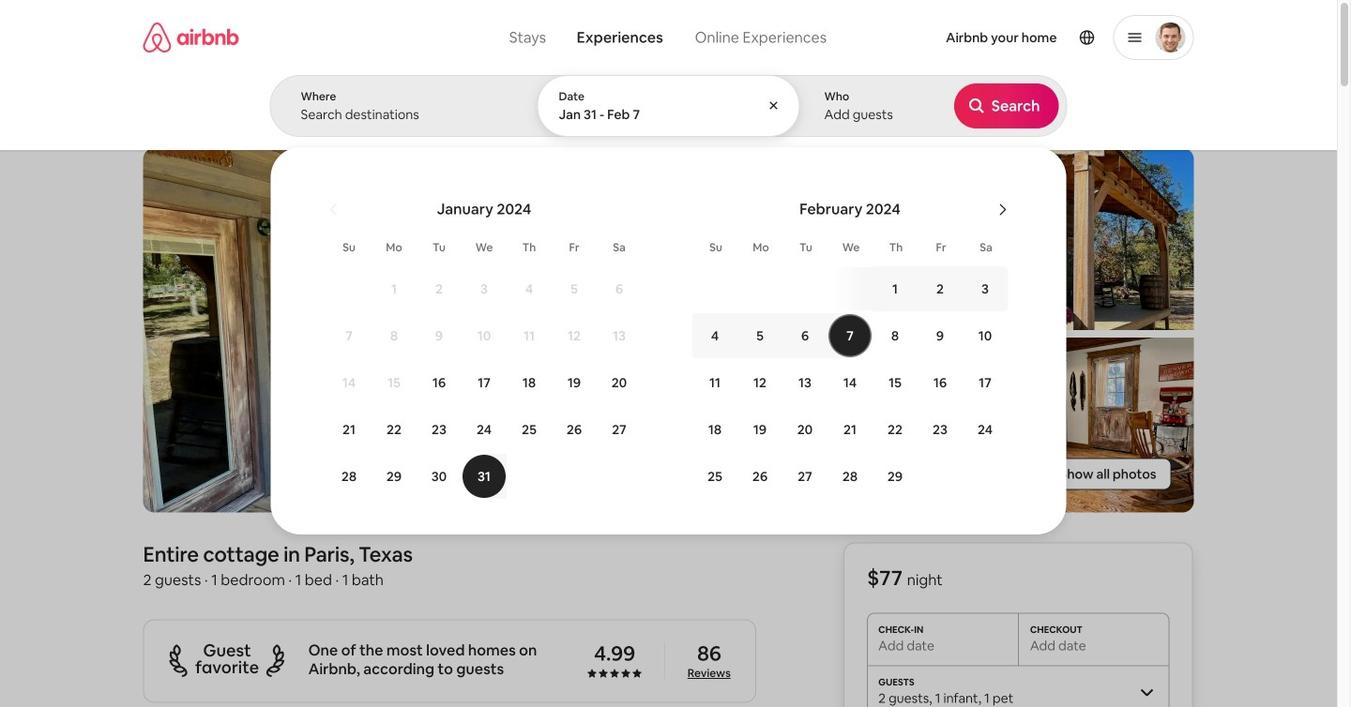 Task type: locate. For each thing, give the bounding box(es) containing it.
porch image
[[143, 148, 669, 513]]

None search field
[[270, 0, 1352, 548]]

calendar application
[[293, 179, 1352, 548]]

driveway entrance image
[[676, 338, 932, 513]]

tab panel
[[270, 75, 1352, 548]]

porch steps image
[[939, 148, 1194, 331]]



Task type: vqa. For each thing, say whether or not it's contained in the screenshot.
Add to wishlist: Hortonville, New York image
no



Task type: describe. For each thing, give the bounding box(es) containing it.
exterior image
[[676, 148, 932, 331]]

kitchen image
[[939, 338, 1194, 513]]

profile element
[[857, 0, 1194, 75]]

Search destinations search field
[[301, 106, 505, 123]]

what can we help you find? tab list
[[494, 17, 678, 58]]



